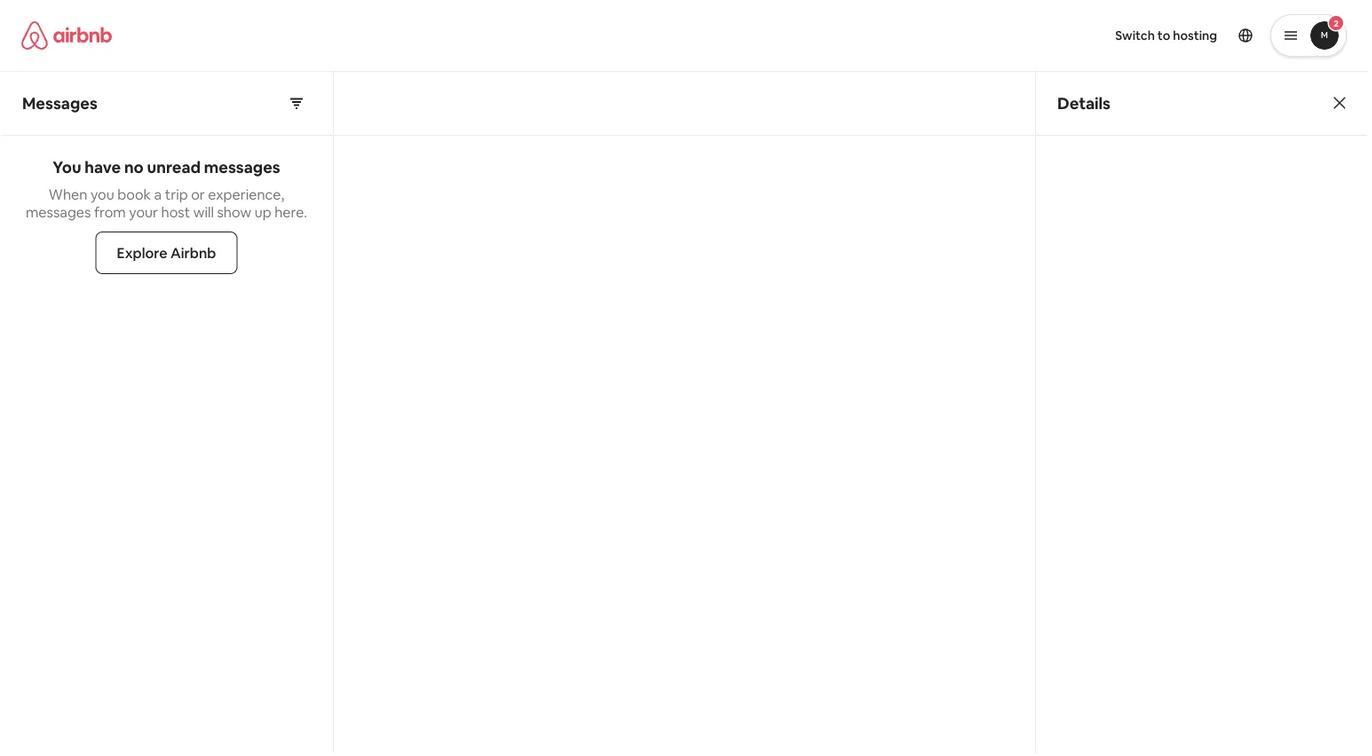 Task type: describe. For each thing, give the bounding box(es) containing it.
hosting
[[1173, 28, 1218, 44]]

your
[[129, 203, 158, 221]]

0 horizontal spatial messages
[[26, 203, 91, 221]]

switch
[[1116, 28, 1155, 44]]

1 horizontal spatial messages
[[204, 157, 280, 178]]

to
[[1158, 28, 1171, 44]]

when
[[49, 185, 87, 203]]

you
[[53, 157, 81, 178]]

host
[[161, 203, 190, 221]]

filter conversations. current filter: all conversations image
[[290, 96, 304, 111]]

no
[[124, 157, 144, 178]]

details
[[1058, 93, 1111, 114]]

experience,
[[208, 185, 284, 203]]

up
[[255, 203, 271, 221]]

explore airbnb
[[117, 244, 216, 262]]

show
[[217, 203, 251, 221]]

explore
[[117, 244, 167, 262]]

will
[[193, 203, 214, 221]]

explore airbnb link
[[96, 232, 237, 274]]

messages
[[22, 93, 97, 114]]

airbnb
[[170, 244, 216, 262]]

trip
[[165, 185, 188, 203]]

book
[[117, 185, 151, 203]]



Task type: locate. For each thing, give the bounding box(es) containing it.
here.
[[275, 203, 307, 221]]

messages down you
[[26, 203, 91, 221]]

from
[[94, 203, 126, 221]]

a
[[154, 185, 162, 203]]

messaging page main contents element
[[0, 71, 1368, 755]]

have
[[85, 157, 121, 178]]

2
[[1334, 17, 1339, 29]]

unread
[[147, 157, 201, 178]]

2 button
[[1271, 14, 1347, 57]]

switch to hosting link
[[1105, 17, 1228, 54]]

profile element
[[706, 0, 1347, 71]]

0 vertical spatial messages
[[204, 157, 280, 178]]

1 vertical spatial messages
[[26, 203, 91, 221]]

messages up experience,
[[204, 157, 280, 178]]

messages
[[204, 157, 280, 178], [26, 203, 91, 221]]

switch to hosting
[[1116, 28, 1218, 44]]

or
[[191, 185, 205, 203]]

you have no unread messages when you book a trip or experience, messages from your host will show up here.
[[26, 157, 307, 221]]

you
[[91, 185, 114, 203]]



Task type: vqa. For each thing, say whether or not it's contained in the screenshot.
"Details"
yes



